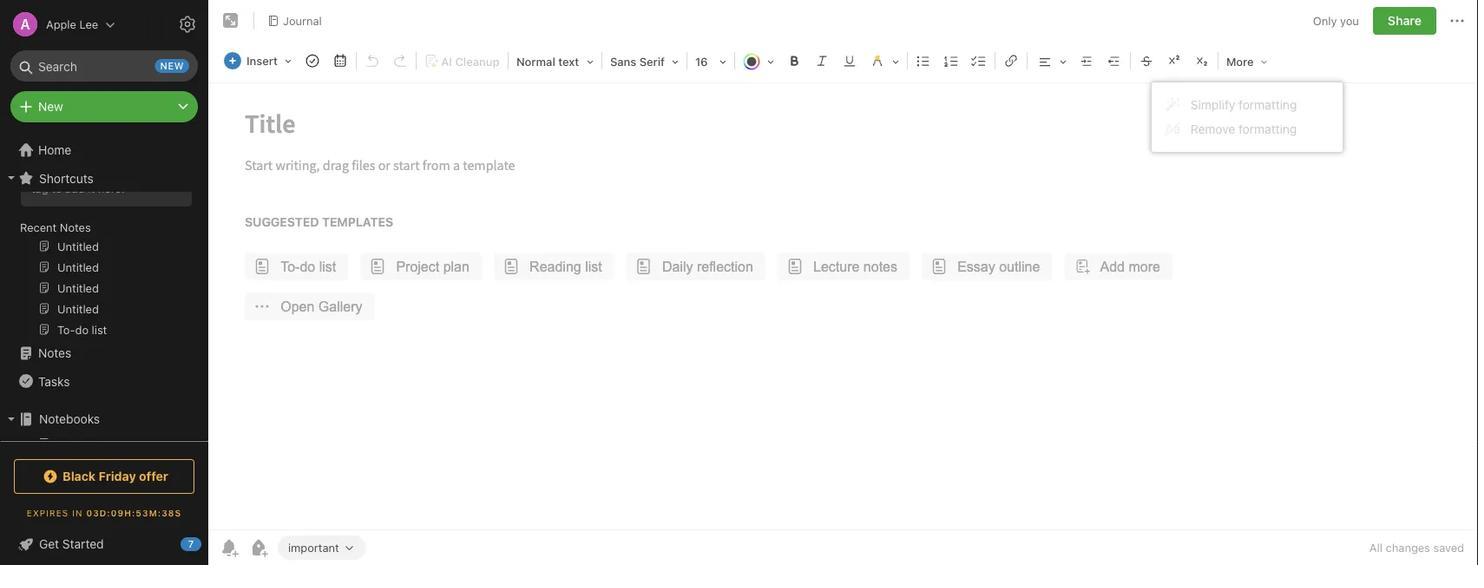 Task type: vqa. For each thing, say whether or not it's contained in the screenshot.
the topmost formatting
yes



Task type: describe. For each thing, give the bounding box(es) containing it.
Insert field
[[220, 49, 298, 73]]

stack
[[117, 166, 145, 179]]

remove formatting link
[[1152, 117, 1343, 142]]

tree containing home
[[0, 86, 208, 565]]

it
[[88, 181, 95, 194]]

to
[[51, 181, 62, 194]]

calendar event image
[[328, 49, 353, 73]]

03d:09h:53m:38s
[[86, 508, 182, 518]]

superscript image
[[1163, 49, 1187, 73]]

formatting for simplify formatting
[[1239, 98, 1298, 112]]

note window element
[[208, 0, 1479, 565]]

expand note image
[[221, 10, 241, 31]]

add tag image
[[248, 538, 269, 558]]

add a reminder image
[[219, 538, 240, 558]]

tasks
[[38, 374, 70, 388]]

a
[[136, 150, 143, 163]]

important button
[[278, 536, 366, 560]]

black friday offer button
[[14, 459, 195, 494]]

numbered list image
[[940, 49, 964, 73]]

remove
[[1191, 122, 1236, 136]]

checklist image
[[967, 49, 992, 73]]

icon
[[95, 150, 117, 163]]

italic image
[[810, 49, 834, 73]]

started
[[62, 537, 104, 551]]

share button
[[1374, 7, 1437, 35]]

insert link image
[[999, 49, 1024, 73]]

notebooks link
[[0, 406, 201, 433]]

all
[[1370, 541, 1383, 554]]

text
[[559, 55, 579, 68]]

indent image
[[1075, 49, 1099, 73]]

Font color field
[[737, 49, 781, 74]]

in
[[72, 508, 83, 518]]

tasks button
[[0, 367, 201, 395]]

home
[[38, 143, 71, 157]]

lee
[[79, 18, 98, 31]]

More field
[[1221, 49, 1274, 74]]

expires in 03d:09h:53m:38s
[[27, 508, 182, 518]]

serif
[[640, 55, 665, 68]]

only you
[[1314, 14, 1360, 27]]

icon on a note, notebook, stack or tag to add it here.
[[31, 150, 159, 194]]

Account field
[[0, 7, 116, 42]]

strikethrough image
[[1135, 49, 1159, 73]]

home link
[[0, 136, 208, 164]]

or
[[149, 166, 159, 179]]

tag
[[31, 181, 48, 194]]

Search text field
[[23, 50, 186, 82]]

new button
[[10, 91, 198, 122]]

simplify formatting
[[1191, 98, 1298, 112]]

2 group from the top
[[0, 433, 201, 524]]

get started
[[39, 537, 104, 551]]

notes link
[[0, 340, 201, 367]]

dropdown list menu
[[1152, 93, 1343, 142]]

get
[[39, 537, 59, 551]]

Heading level field
[[511, 49, 600, 74]]

note,
[[31, 166, 58, 179]]

simplify
[[1191, 98, 1236, 112]]

underline image
[[838, 49, 862, 73]]

expires
[[27, 508, 69, 518]]

friday
[[99, 469, 136, 484]]

Note Editor text field
[[208, 83, 1479, 530]]

Alignment field
[[1030, 49, 1073, 74]]

formatting for remove formatting
[[1239, 122, 1298, 136]]

16
[[696, 55, 708, 68]]

black
[[63, 469, 96, 484]]

notebook,
[[61, 166, 114, 179]]

outdent image
[[1103, 49, 1127, 73]]

saved
[[1434, 541, 1465, 554]]

expand notebooks image
[[4, 412, 18, 426]]

journal button
[[261, 9, 328, 33]]

more actions image
[[1448, 10, 1468, 31]]



Task type: locate. For each thing, give the bounding box(es) containing it.
notes right recent
[[60, 221, 91, 234]]

2 formatting from the top
[[1239, 122, 1298, 136]]

all changes saved
[[1370, 541, 1465, 554]]

apple
[[46, 18, 76, 31]]

Highlight field
[[864, 49, 906, 74]]

1 group from the top
[[0, 114, 201, 346]]

sans
[[610, 55, 637, 68]]

Help and Learning task checklist field
[[0, 531, 208, 558]]

new
[[160, 60, 184, 72]]

7
[[188, 539, 194, 550]]

formatting inside "link"
[[1239, 98, 1298, 112]]

shortcuts button
[[0, 164, 201, 192]]

notes up tasks
[[38, 346, 71, 360]]

on
[[120, 150, 133, 163]]

subscript image
[[1191, 49, 1215, 73]]

1 vertical spatial group
[[0, 433, 201, 524]]

group
[[0, 114, 201, 346], [0, 433, 201, 524]]

normal text
[[517, 55, 579, 68]]

1 vertical spatial formatting
[[1239, 122, 1298, 136]]

click to collapse image
[[202, 533, 215, 554]]

only
[[1314, 14, 1338, 27]]

settings image
[[177, 14, 198, 35]]

remove formatting
[[1191, 122, 1298, 136]]

formatting up remove formatting link
[[1239, 98, 1298, 112]]

simplify formatting link
[[1152, 93, 1343, 117]]

you
[[1341, 14, 1360, 27]]

insert
[[247, 54, 278, 67]]

0 vertical spatial formatting
[[1239, 98, 1298, 112]]

group containing icon on a note, notebook, stack or tag to add it here.
[[0, 114, 201, 346]]

normal
[[517, 55, 556, 68]]

changes
[[1386, 541, 1431, 554]]

task image
[[300, 49, 325, 73]]

more
[[1227, 55, 1254, 68]]

recent
[[20, 221, 57, 234]]

formatting
[[1239, 98, 1298, 112], [1239, 122, 1298, 136]]

0 vertical spatial notes
[[60, 221, 91, 234]]

important
[[288, 541, 339, 554]]

bulleted list image
[[912, 49, 936, 73]]

add
[[65, 181, 85, 194]]

formatting down the simplify formatting "link"
[[1239, 122, 1298, 136]]

important Tag actions field
[[339, 542, 356, 554]]

Font size field
[[689, 49, 733, 74]]

journal
[[283, 14, 322, 27]]

new
[[38, 99, 63, 114]]

notes
[[60, 221, 91, 234], [38, 346, 71, 360]]

notes inside group
[[60, 221, 91, 234]]

black friday offer
[[63, 469, 168, 484]]

bold image
[[782, 49, 807, 73]]

new search field
[[23, 50, 189, 82]]

apple lee
[[46, 18, 98, 31]]

1 formatting from the top
[[1239, 98, 1298, 112]]

0 vertical spatial group
[[0, 114, 201, 346]]

share
[[1388, 13, 1422, 28]]

offer
[[139, 469, 168, 484]]

here.
[[98, 181, 125, 194]]

recent notes
[[20, 221, 91, 234]]

sans serif
[[610, 55, 665, 68]]

1 vertical spatial notes
[[38, 346, 71, 360]]

shortcuts
[[39, 171, 94, 185]]

tree
[[0, 86, 208, 565]]

notebooks
[[39, 412, 100, 426]]

More actions field
[[1448, 7, 1468, 35]]

Font family field
[[604, 49, 685, 74]]



